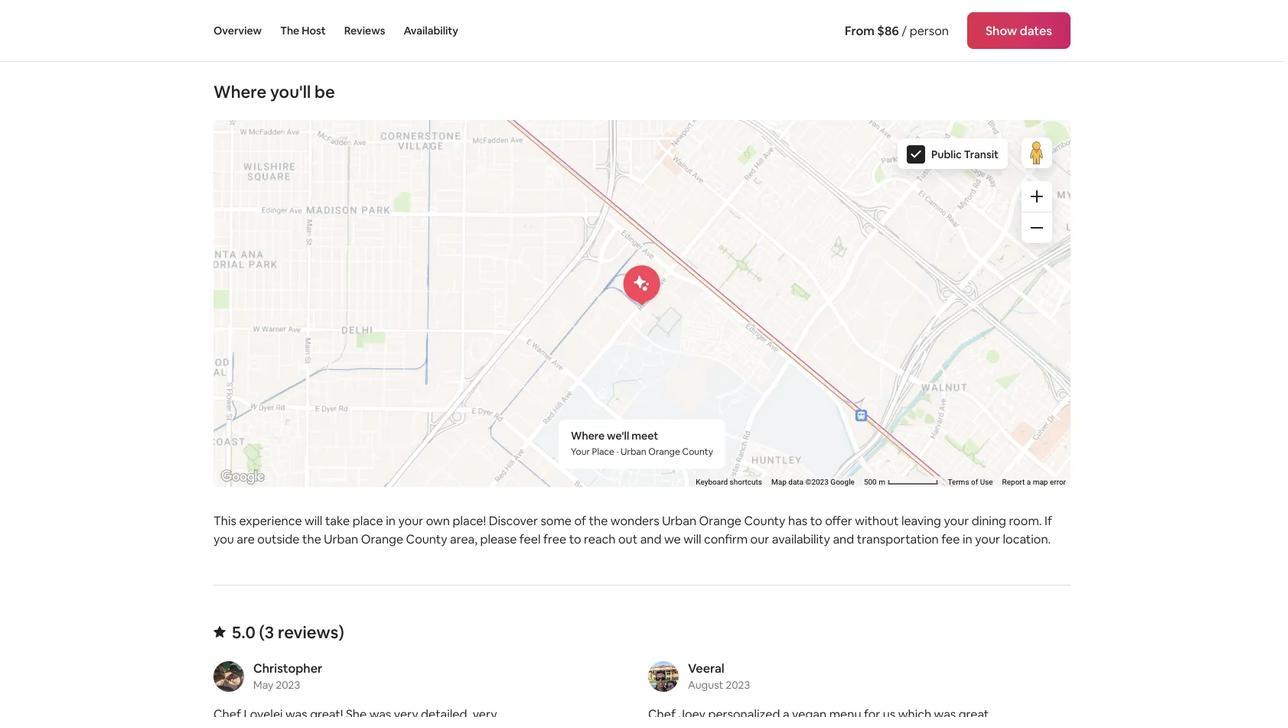 Task type: locate. For each thing, give the bounding box(es) containing it.
your
[[571, 446, 590, 458]]

to right free
[[569, 531, 581, 547]]

urban
[[621, 446, 646, 458], [662, 513, 697, 529], [324, 531, 358, 547]]

of inside this experience will take place in your own place! discover some of the wonders urban orange county has to offer without leaving your dining room. if you are outside the urban orange county area, please feel free to reach out and we will confirm our availability and transportation fee in your location.
[[574, 513, 586, 529]]

place
[[353, 513, 383, 529]]

list containing christopher
[[207, 661, 1077, 718]]

urban right ·
[[621, 446, 646, 458]]

1 horizontal spatial of
[[971, 478, 978, 487]]

0 horizontal spatial orange
[[361, 531, 403, 547]]

your up fee
[[944, 513, 969, 529]]

use
[[980, 478, 993, 487]]

1 horizontal spatial to
[[810, 513, 822, 529]]

orange up confirm
[[699, 513, 742, 529]]

availability
[[404, 24, 458, 38]]

area,
[[450, 531, 478, 547]]

1 vertical spatial county
[[744, 513, 786, 529]]

in right fee
[[963, 531, 972, 547]]

keyboard
[[696, 478, 728, 487]]

google image
[[217, 468, 268, 487]]

will right we
[[684, 531, 701, 547]]

where
[[214, 81, 267, 103], [571, 429, 605, 443]]

will
[[305, 513, 322, 529], [684, 531, 701, 547]]

urban inside where we'll meet your place · urban orange county
[[621, 446, 646, 458]]

place
[[592, 446, 615, 458]]

urban up we
[[662, 513, 697, 529]]

county down own at the left bottom of page
[[406, 531, 447, 547]]

2023 inside christopher may 2023
[[276, 679, 300, 693]]

0 horizontal spatial in
[[386, 513, 396, 529]]

county up our
[[744, 513, 786, 529]]

host
[[302, 24, 326, 38]]

without
[[855, 513, 899, 529]]

2 horizontal spatial orange
[[699, 513, 742, 529]]

orange down meet
[[648, 446, 680, 458]]

0 horizontal spatial to
[[569, 531, 581, 547]]

reach
[[584, 531, 616, 547]]

1 vertical spatial will
[[684, 531, 701, 547]]

feel
[[519, 531, 541, 547]]

public
[[931, 148, 962, 161]]

may
[[253, 679, 273, 693]]

will left take
[[305, 513, 322, 529]]

1 vertical spatial of
[[574, 513, 586, 529]]

to
[[810, 513, 822, 529], [569, 531, 581, 547]]

map
[[771, 478, 787, 487]]

you'll
[[270, 81, 311, 103]]

urban down take
[[324, 531, 358, 547]]

the up reach
[[589, 513, 608, 529]]

availability button
[[404, 0, 458, 61]]

christopher image
[[214, 662, 244, 693]]

0 vertical spatial urban
[[621, 446, 646, 458]]

you
[[214, 531, 234, 547]]

keyboard shortcuts button
[[696, 477, 762, 488]]

1 vertical spatial in
[[963, 531, 972, 547]]

in
[[386, 513, 396, 529], [963, 531, 972, 547]]

1 vertical spatial where
[[571, 429, 605, 443]]

county up keyboard
[[682, 446, 713, 458]]

2 2023 from the left
[[726, 679, 750, 693]]

availability
[[772, 531, 830, 547]]

·
[[617, 446, 619, 458]]

person
[[910, 23, 949, 38]]

0 vertical spatial county
[[682, 446, 713, 458]]

the
[[589, 513, 608, 529], [302, 531, 321, 547]]

overview button
[[214, 0, 262, 61]]

own
[[426, 513, 450, 529]]

your down dining
[[975, 531, 1000, 547]]

terms
[[948, 478, 969, 487]]

some
[[541, 513, 572, 529]]

the right outside on the left bottom of page
[[302, 531, 321, 547]]

please
[[480, 531, 517, 547]]

0 vertical spatial where
[[214, 81, 267, 103]]

of
[[971, 478, 978, 487], [574, 513, 586, 529]]

we'll
[[607, 429, 629, 443]]

list
[[207, 661, 1077, 718]]

zoom in image
[[1031, 191, 1043, 203]]

0 horizontal spatial the
[[302, 531, 321, 547]]

veeral image
[[648, 662, 679, 693], [648, 662, 679, 693]]

of right some
[[574, 513, 586, 529]]

1 vertical spatial to
[[569, 531, 581, 547]]

in right place
[[386, 513, 396, 529]]

orange inside where we'll meet your place · urban orange county
[[648, 446, 680, 458]]

2023 right the august
[[726, 679, 750, 693]]

reviews
[[344, 24, 385, 38]]

has
[[788, 513, 808, 529]]

2 vertical spatial orange
[[361, 531, 403, 547]]

0 vertical spatial will
[[305, 513, 322, 529]]

drag pegman onto the map to open street view image
[[1022, 138, 1052, 168]]

0 vertical spatial orange
[[648, 446, 680, 458]]

2023
[[276, 679, 300, 693], [726, 679, 750, 693]]

2 vertical spatial urban
[[324, 531, 358, 547]]

christopher may 2023
[[253, 661, 322, 693]]

1 horizontal spatial county
[[682, 446, 713, 458]]

2023 inside veeral august 2023
[[726, 679, 750, 693]]

0 horizontal spatial of
[[574, 513, 586, 529]]

1 horizontal spatial where
[[571, 429, 605, 443]]

where inside where we'll meet your place · urban orange county
[[571, 429, 605, 443]]

0 horizontal spatial county
[[406, 531, 447, 547]]

1 horizontal spatial orange
[[648, 446, 680, 458]]

map region
[[171, 45, 1151, 633]]

location.
[[1003, 531, 1051, 547]]

your
[[398, 513, 423, 529], [944, 513, 969, 529], [975, 531, 1000, 547]]

1 horizontal spatial urban
[[621, 446, 646, 458]]

0 horizontal spatial 2023
[[276, 679, 300, 693]]

where you'll be
[[214, 81, 335, 103]]

dining
[[972, 513, 1006, 529]]

1 horizontal spatial 2023
[[726, 679, 750, 693]]

to right has
[[810, 513, 822, 529]]

and left we
[[640, 531, 662, 547]]

500
[[864, 478, 877, 487]]

outside
[[257, 531, 300, 547]]

0 horizontal spatial will
[[305, 513, 322, 529]]

we
[[664, 531, 681, 547]]

2023 down christopher
[[276, 679, 300, 693]]

and
[[640, 531, 662, 547], [833, 531, 854, 547]]

overview
[[214, 24, 262, 38]]

2 horizontal spatial your
[[975, 531, 1000, 547]]

and down the offer
[[833, 531, 854, 547]]

0 vertical spatial of
[[971, 478, 978, 487]]

where left you'll
[[214, 81, 267, 103]]

of left use
[[971, 478, 978, 487]]

wonders
[[611, 513, 659, 529]]

0 vertical spatial the
[[589, 513, 608, 529]]

the
[[280, 24, 299, 38]]

1 horizontal spatial and
[[833, 531, 854, 547]]

2 vertical spatial county
[[406, 531, 447, 547]]

0 horizontal spatial where
[[214, 81, 267, 103]]

orange down place
[[361, 531, 403, 547]]

our
[[750, 531, 769, 547]]

1 2023 from the left
[[276, 679, 300, 693]]

room.
[[1009, 513, 1042, 529]]

1 horizontal spatial in
[[963, 531, 972, 547]]

0 vertical spatial in
[[386, 513, 396, 529]]

0 vertical spatial to
[[810, 513, 822, 529]]

reviews button
[[344, 0, 385, 61]]

public transit
[[931, 148, 999, 161]]

©2023
[[806, 478, 829, 487]]

1 horizontal spatial will
[[684, 531, 701, 547]]

1 vertical spatial urban
[[662, 513, 697, 529]]

where up your
[[571, 429, 605, 443]]

0 horizontal spatial and
[[640, 531, 662, 547]]

2 horizontal spatial county
[[744, 513, 786, 529]]

this
[[214, 513, 236, 529]]

discover
[[489, 513, 538, 529]]

your left own at the left bottom of page
[[398, 513, 423, 529]]



Task type: describe. For each thing, give the bounding box(es) containing it.
2 horizontal spatial urban
[[662, 513, 697, 529]]

the host
[[280, 24, 326, 38]]

report a map error
[[1002, 478, 1066, 487]]

500 m
[[864, 478, 887, 487]]

0 horizontal spatial urban
[[324, 531, 358, 547]]

experience
[[239, 513, 302, 529]]

if
[[1045, 513, 1052, 529]]

place!
[[453, 513, 486, 529]]

from
[[845, 23, 875, 38]]

take
[[325, 513, 350, 529]]

show dates
[[986, 23, 1052, 38]]

veeral
[[688, 661, 725, 677]]

1 horizontal spatial the
[[589, 513, 608, 529]]

confirm
[[704, 531, 748, 547]]

report a map error link
[[1002, 478, 1066, 487]]

map
[[1033, 478, 1048, 487]]

2023 for christopher
[[276, 679, 300, 693]]

5.0
[[232, 622, 256, 644]]

0 horizontal spatial your
[[398, 513, 423, 529]]

error
[[1050, 478, 1066, 487]]

1 vertical spatial the
[[302, 531, 321, 547]]

2023 for veeral
[[726, 679, 750, 693]]

offer
[[825, 513, 852, 529]]

free
[[543, 531, 566, 547]]

500 m button
[[859, 477, 943, 488]]

meet
[[632, 429, 658, 443]]

terms of use
[[948, 478, 993, 487]]

1 and from the left
[[640, 531, 662, 547]]

christopher
[[253, 661, 322, 677]]

data
[[788, 478, 804, 487]]

the host button
[[280, 0, 326, 61]]

dates
[[1020, 23, 1052, 38]]

show
[[986, 23, 1017, 38]]

zoom out image
[[1031, 222, 1043, 234]]

terms of use link
[[948, 478, 993, 487]]

where we'll meet your place · urban orange county
[[571, 429, 713, 458]]

a
[[1027, 478, 1031, 487]]

report
[[1002, 478, 1025, 487]]

from $86 / person
[[845, 23, 949, 38]]

transit
[[964, 148, 999, 161]]

be
[[315, 81, 335, 103]]

shortcuts
[[730, 478, 762, 487]]

this experience will take place in your own place! discover some of the wonders urban orange county has to offer without leaving your dining room. if you are outside the urban orange county area, please feel free to reach out and we will confirm our availability and transportation fee in your location.
[[214, 513, 1052, 547]]

show dates link
[[967, 12, 1071, 49]]

2 and from the left
[[833, 531, 854, 547]]

christopher image
[[214, 662, 244, 693]]

1 horizontal spatial your
[[944, 513, 969, 529]]

/
[[902, 23, 907, 38]]

are
[[237, 531, 255, 547]]

google
[[831, 478, 855, 487]]

transportation
[[857, 531, 939, 547]]

map data ©2023 google
[[771, 478, 855, 487]]

keyboard shortcuts
[[696, 478, 762, 487]]

where for where you'll be
[[214, 81, 267, 103]]

m
[[879, 478, 885, 487]]

1 vertical spatial orange
[[699, 513, 742, 529]]

where for where we'll meet your place · urban orange county
[[571, 429, 605, 443]]

county inside where we'll meet your place · urban orange county
[[682, 446, 713, 458]]

where we'll meet, map pin image
[[623, 266, 660, 305]]

out
[[618, 531, 638, 547]]

august
[[688, 679, 723, 693]]

veeral august 2023
[[688, 661, 750, 693]]

fee
[[942, 531, 960, 547]]

leaving
[[902, 513, 941, 529]]

reviews)
[[278, 622, 344, 644]]

5.0 (3 reviews)
[[232, 622, 344, 644]]

(3
[[259, 622, 274, 644]]

$86
[[877, 23, 899, 38]]



Task type: vqa. For each thing, say whether or not it's contained in the screenshot.
middle Orange
yes



